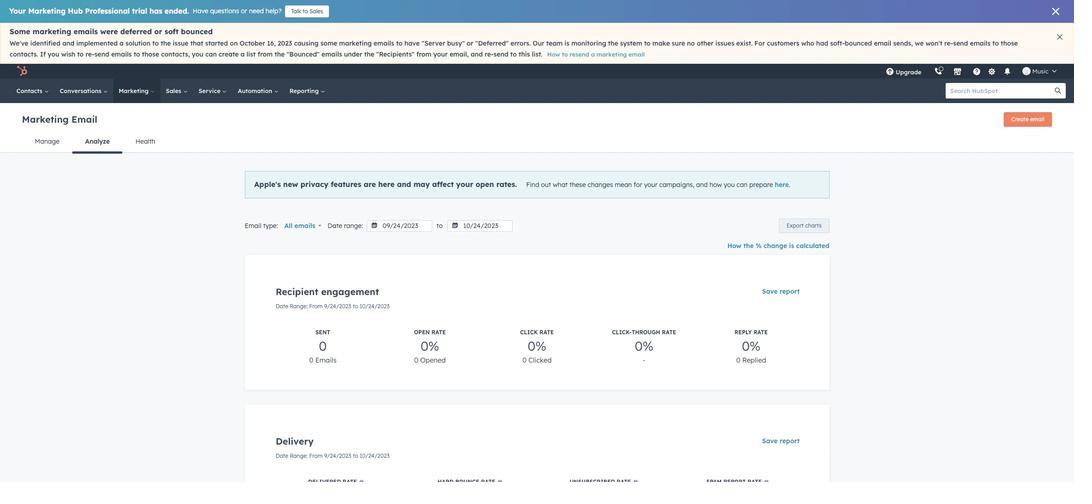 Task type: locate. For each thing, give the bounding box(es) containing it.
1 horizontal spatial email
[[245, 222, 261, 230]]

2 vertical spatial date
[[276, 453, 288, 460]]

0 vertical spatial report
[[780, 288, 800, 296]]

rate right through
[[662, 329, 676, 336]]

0 horizontal spatial mm/dd/yyyy text field
[[367, 221, 432, 232]]

bounced right had
[[845, 39, 872, 48]]

0 horizontal spatial marketing
[[33, 27, 71, 36]]

"deferred"
[[475, 39, 509, 48]]

1 horizontal spatial how
[[727, 242, 742, 250]]

1 horizontal spatial or
[[241, 7, 247, 15]]

.
[[789, 181, 790, 189]]

rate inside click rate 0% 0 clicked
[[540, 329, 554, 336]]

the down soft
[[161, 39, 171, 48]]

1 : from the top
[[306, 303, 308, 310]]

0 vertical spatial how
[[547, 51, 560, 58]]

date down recipient
[[276, 303, 288, 310]]

sent 0 0 emails
[[309, 329, 337, 365]]

or left need at the top left
[[241, 7, 247, 15]]

0 vertical spatial save report button
[[756, 283, 806, 301]]

reply rate 0% 0 replied
[[735, 329, 768, 365]]

find
[[526, 181, 539, 189]]

0 vertical spatial or
[[241, 7, 247, 15]]

marketing down system at the top right of page
[[597, 51, 627, 58]]

report for delivery
[[780, 438, 800, 446]]

0% for 0 opened
[[421, 339, 439, 355]]

1 horizontal spatial marketing
[[339, 39, 372, 48]]

search button
[[1050, 83, 1066, 99]]

manage button
[[22, 131, 72, 153]]

2 horizontal spatial you
[[724, 181, 735, 189]]

1 mm/dd/yyyy text field from the left
[[367, 221, 432, 232]]

is right change
[[789, 242, 794, 250]]

rate right reply
[[754, 329, 768, 336]]

0% down through
[[635, 339, 653, 355]]

date for recipient engagement
[[276, 303, 288, 310]]

0 horizontal spatial how
[[547, 51, 560, 58]]

can down the 'started'
[[205, 50, 217, 58]]

calling icon button
[[931, 65, 946, 77]]

mm/dd/yyyy text field down open
[[447, 221, 513, 232]]

1 vertical spatial date
[[276, 303, 288, 310]]

0 vertical spatial is
[[564, 39, 569, 48]]

0 vertical spatial marketing
[[33, 27, 71, 36]]

or
[[241, 7, 247, 15], [154, 27, 162, 36], [467, 39, 473, 48]]

1 vertical spatial 9/24/2023
[[324, 453, 351, 460]]

0 inside click rate 0% 0 clicked
[[522, 356, 527, 365]]

0
[[319, 339, 327, 355], [309, 356, 313, 365], [414, 356, 418, 365], [522, 356, 527, 365], [736, 356, 740, 365]]

mm/dd/yyyy text field down apple's new privacy features are here and may affect your open rates.
[[367, 221, 432, 232]]

marketing up manage button
[[22, 114, 69, 125]]

1 save report button from the top
[[756, 283, 806, 301]]

busy"
[[447, 39, 465, 48]]

has
[[149, 6, 162, 16]]

list.
[[532, 50, 543, 58]]

send right won't
[[953, 39, 968, 48]]

4 0% from the left
[[742, 339, 761, 355]]

calculated
[[796, 242, 829, 250]]

rate inside the open rate 0% 0 opened
[[432, 329, 446, 336]]

how for how to resend a marketing email
[[547, 51, 560, 58]]

1 vertical spatial save report
[[762, 438, 800, 446]]

trial
[[132, 6, 147, 16]]

2023
[[278, 39, 292, 48]]

save report for recipient engagement
[[762, 288, 800, 296]]

how left %
[[727, 242, 742, 250]]

emails down sent
[[315, 356, 337, 365]]

features
[[331, 180, 361, 189]]

mean
[[615, 181, 632, 189]]

1 horizontal spatial from
[[416, 50, 431, 58]]

from for delivery
[[309, 453, 323, 460]]

date down delivery
[[276, 453, 288, 460]]

0 horizontal spatial you
[[48, 50, 59, 58]]

1 vertical spatial save
[[762, 438, 778, 446]]

1 horizontal spatial here
[[775, 181, 789, 189]]

rate for 0 opened
[[432, 329, 446, 336]]

1 0% from the left
[[421, 339, 439, 355]]

: down recipient
[[306, 303, 308, 310]]

service link
[[193, 79, 232, 103]]

emails down 'some'
[[322, 50, 342, 58]]

1 vertical spatial email
[[245, 222, 261, 230]]

send down implemented
[[94, 50, 109, 58]]

to
[[303, 8, 308, 15], [152, 39, 159, 48], [396, 39, 403, 48], [644, 39, 651, 48], [992, 39, 999, 48], [77, 50, 84, 58], [134, 50, 140, 58], [510, 50, 517, 58], [562, 51, 568, 58], [437, 222, 443, 230], [353, 303, 358, 310], [353, 453, 358, 460]]

sales right "talk" on the left top of page
[[310, 8, 323, 15]]

2 save report button from the top
[[756, 433, 806, 451]]

0% inside reply rate 0% 0 replied
[[742, 339, 761, 355]]

some marketing emails were deferred or soft bounced
[[10, 27, 213, 36]]

1 vertical spatial or
[[154, 27, 162, 36]]

re- down "deferred"
[[485, 50, 494, 58]]

2 report from the top
[[780, 438, 800, 446]]

the right under
[[364, 50, 374, 58]]

a left list
[[241, 50, 245, 58]]

open rate 0% 0 opened
[[414, 329, 446, 365]]

MM/DD/YYYY text field
[[367, 221, 432, 232], [447, 221, 513, 232]]

marketing left 'hub' at the top of page
[[28, 6, 66, 16]]

2 vertical spatial or
[[467, 39, 473, 48]]

can left prepare
[[737, 181, 748, 189]]

1 vertical spatial save report button
[[756, 433, 806, 451]]

2 horizontal spatial marketing
[[597, 51, 627, 58]]

you right "how"
[[724, 181, 735, 189]]

0% inside the open rate 0% 0 opened
[[421, 339, 439, 355]]

talk to sales button
[[285, 5, 329, 17]]

date left the range:
[[328, 222, 342, 230]]

2 10/24/2023 from the top
[[360, 453, 390, 460]]

0 inside reply rate 0% 0 replied
[[736, 356, 740, 365]]

close image
[[1052, 8, 1059, 15]]

range
[[290, 303, 306, 310], [290, 453, 306, 460]]

from down delivery
[[309, 453, 323, 460]]

you down that
[[192, 50, 203, 58]]

bounced up that
[[181, 27, 213, 36]]

the
[[161, 39, 171, 48], [608, 39, 618, 48], [275, 50, 285, 58], [364, 50, 374, 58], [743, 242, 754, 250]]

from
[[309, 303, 323, 310], [309, 453, 323, 460]]

marketplaces button
[[948, 64, 967, 79]]

here right are
[[378, 180, 395, 189]]

1 vertical spatial report
[[780, 438, 800, 446]]

send down "deferred"
[[494, 50, 508, 58]]

or left soft
[[154, 27, 162, 36]]

0%
[[421, 339, 439, 355], [528, 339, 546, 355], [635, 339, 653, 355], [742, 339, 761, 355]]

marketing up identified
[[33, 27, 71, 36]]

2 horizontal spatial or
[[467, 39, 473, 48]]

1 rate from the left
[[432, 329, 446, 336]]

email inside we've identified and implemented a solution to the issue that started on october 16, 2023 causing some marketing emails to have "server busy" or "deferred" errors. our team is monitoring the system to make sure no other issues exist. for customers who had soft-bounced email sends, we won't re-send emails to those contacts. if you wish to re-send emails to those contacts, you can create a list from the "bounced" emails under the "recipients" from your email, and re-send to this list.
[[874, 39, 891, 48]]

1 vertical spatial 10/24/2023
[[360, 453, 390, 460]]

1 report from the top
[[780, 288, 800, 296]]

you right if
[[48, 50, 59, 58]]

0% up replied at the bottom of page
[[742, 339, 761, 355]]

the left %
[[743, 242, 754, 250]]

2 horizontal spatial email
[[1030, 116, 1044, 123]]

1 vertical spatial marketing
[[339, 39, 372, 48]]

rate right click
[[540, 329, 554, 336]]

1 horizontal spatial sales
[[310, 8, 323, 15]]

1 vertical spatial date range : from 9/24/2023 to 10/24/2023
[[276, 453, 390, 460]]

1 horizontal spatial bounced
[[845, 39, 872, 48]]

1 vertical spatial can
[[737, 181, 748, 189]]

1 10/24/2023 from the top
[[360, 303, 390, 310]]

a down some marketing emails were deferred or soft bounced
[[119, 39, 124, 48]]

recipient engagement
[[276, 286, 379, 298]]

1 date range : from 9/24/2023 to 10/24/2023 from the top
[[276, 303, 390, 310]]

1 horizontal spatial email
[[874, 39, 891, 48]]

2 0% from the left
[[528, 339, 546, 355]]

click rate 0% 0 clicked
[[520, 329, 554, 365]]

upgrade image
[[886, 68, 894, 76]]

1 save report from the top
[[762, 288, 800, 296]]

how inside button
[[727, 242, 742, 250]]

2 save report from the top
[[762, 438, 800, 446]]

0 vertical spatial save
[[762, 288, 778, 296]]

emails
[[74, 27, 98, 36], [374, 39, 394, 48], [970, 39, 991, 48], [111, 50, 132, 58], [322, 50, 342, 58], [294, 222, 315, 230], [315, 356, 337, 365]]

0 vertical spatial email
[[874, 39, 891, 48]]

0 vertical spatial save report
[[762, 288, 800, 296]]

here
[[378, 180, 395, 189], [775, 181, 789, 189]]

2 horizontal spatial your
[[644, 181, 657, 189]]

email down system at the top right of page
[[629, 51, 645, 58]]

from down 16,
[[258, 50, 273, 58]]

your
[[433, 50, 448, 58], [456, 180, 473, 189], [644, 181, 657, 189]]

2 horizontal spatial re-
[[944, 39, 953, 48]]

2 horizontal spatial send
[[953, 39, 968, 48]]

these
[[570, 181, 586, 189]]

1 vertical spatial is
[[789, 242, 794, 250]]

1 save from the top
[[762, 288, 778, 296]]

email left type:
[[245, 222, 261, 230]]

how to resend a marketing email
[[547, 51, 645, 58]]

a down the monitoring
[[591, 51, 595, 58]]

need
[[249, 7, 264, 15]]

music button
[[1017, 64, 1062, 79]]

started
[[205, 39, 228, 48]]

4 rate from the left
[[754, 329, 768, 336]]

1 vertical spatial how
[[727, 242, 742, 250]]

from down recipient engagement
[[309, 303, 323, 310]]

your down "server on the left of the page
[[433, 50, 448, 58]]

help image
[[973, 68, 981, 76]]

issues
[[715, 39, 734, 48]]

those up notifications dropdown button
[[1001, 39, 1018, 48]]

2 rate from the left
[[540, 329, 554, 336]]

contacts link
[[11, 79, 54, 103]]

range for delivery
[[290, 453, 306, 460]]

emails inside the all emails popup button
[[294, 222, 315, 230]]

:
[[306, 303, 308, 310], [306, 453, 308, 460]]

2 horizontal spatial a
[[591, 51, 595, 58]]

can
[[205, 50, 217, 58], [737, 181, 748, 189]]

hubspot image
[[16, 66, 27, 77]]

1 horizontal spatial is
[[789, 242, 794, 250]]

marketing inside banner
[[22, 114, 69, 125]]

those down solution on the top left of the page
[[142, 50, 159, 58]]

range down recipient
[[290, 303, 306, 310]]

apple's
[[254, 180, 281, 189]]

here link
[[775, 181, 789, 189]]

date range : from 9/24/2023 to 10/24/2023 down delivery
[[276, 453, 390, 460]]

email
[[874, 39, 891, 48], [629, 51, 645, 58], [1030, 116, 1044, 123]]

0 horizontal spatial bounced
[[181, 27, 213, 36]]

1 9/24/2023 from the top
[[324, 303, 351, 310]]

10/24/2023 for recipient engagement
[[360, 303, 390, 310]]

1 vertical spatial bounced
[[845, 39, 872, 48]]

email up analyze
[[71, 114, 97, 125]]

from down "server on the left of the page
[[416, 50, 431, 58]]

causing
[[294, 39, 319, 48]]

sends,
[[893, 39, 913, 48]]

sales
[[310, 8, 323, 15], [166, 87, 183, 95]]

errors.
[[511, 39, 531, 48]]

sales left the service
[[166, 87, 183, 95]]

save report button for delivery
[[756, 433, 806, 451]]

0% up opened
[[421, 339, 439, 355]]

menu
[[879, 64, 1063, 79]]

settings link
[[986, 66, 998, 76]]

export
[[787, 222, 804, 229]]

0% inside click rate 0% 0 clicked
[[528, 339, 546, 355]]

1 horizontal spatial can
[[737, 181, 748, 189]]

1 horizontal spatial mm/dd/yyyy text field
[[447, 221, 513, 232]]

1 from from the top
[[309, 303, 323, 310]]

range down delivery
[[290, 453, 306, 460]]

0% for 0 replied
[[742, 339, 761, 355]]

9/24/2023 for delivery
[[324, 453, 351, 460]]

3 rate from the left
[[662, 329, 676, 336]]

10/24/2023 for delivery
[[360, 453, 390, 460]]

0 vertical spatial from
[[309, 303, 323, 310]]

open
[[476, 180, 494, 189]]

open
[[414, 329, 430, 336]]

0 horizontal spatial from
[[258, 50, 273, 58]]

2 : from the top
[[306, 453, 308, 460]]

0 vertical spatial 10/24/2023
[[360, 303, 390, 310]]

2 save from the top
[[762, 438, 778, 446]]

3 0% from the left
[[635, 339, 653, 355]]

who
[[801, 39, 814, 48]]

1 vertical spatial :
[[306, 453, 308, 460]]

re- down implemented
[[86, 50, 94, 58]]

0 for 0 replied
[[736, 356, 740, 365]]

analyze
[[85, 138, 110, 146]]

or right busy"
[[467, 39, 473, 48]]

how inside some marketing emails were deferred or soft bounced banner
[[547, 51, 560, 58]]

marketing left sales link
[[119, 87, 150, 95]]

0 horizontal spatial re-
[[86, 50, 94, 58]]

0 horizontal spatial email
[[629, 51, 645, 58]]

close banner icon image
[[1057, 34, 1063, 40]]

rate inside reply rate 0% 0 replied
[[754, 329, 768, 336]]

0 inside the open rate 0% 0 opened
[[414, 356, 418, 365]]

upgrade
[[896, 69, 921, 76]]

those
[[1001, 39, 1018, 48], [142, 50, 159, 58]]

0 horizontal spatial can
[[205, 50, 217, 58]]

date range : from 9/24/2023 to 10/24/2023 for recipient engagement
[[276, 303, 390, 310]]

rate right open
[[432, 329, 446, 336]]

1 horizontal spatial those
[[1001, 39, 1018, 48]]

0 vertical spatial can
[[205, 50, 217, 58]]

find out what these changes mean for your campaigns, and how you can prepare here .
[[526, 181, 790, 189]]

prepare
[[749, 181, 773, 189]]

your marketing hub professional trial has ended. have questions or need help?
[[9, 6, 282, 16]]

0 vertical spatial bounced
[[181, 27, 213, 36]]

2 vertical spatial email
[[1030, 116, 1044, 123]]

re- right won't
[[944, 39, 953, 48]]

your right for
[[644, 181, 657, 189]]

0 vertical spatial :
[[306, 303, 308, 310]]

report
[[780, 288, 800, 296], [780, 438, 800, 446]]

1 vertical spatial sales
[[166, 87, 183, 95]]

1 vertical spatial marketing
[[119, 87, 150, 95]]

2 9/24/2023 from the top
[[324, 453, 351, 460]]

our
[[533, 39, 544, 48]]

0 vertical spatial date range : from 9/24/2023 to 10/24/2023
[[276, 303, 390, 310]]

email left sends,
[[874, 39, 891, 48]]

how down team
[[547, 51, 560, 58]]

0 vertical spatial sales
[[310, 8, 323, 15]]

save for recipient engagement
[[762, 288, 778, 296]]

9/24/2023 for recipient engagement
[[324, 303, 351, 310]]

10/24/2023
[[360, 303, 390, 310], [360, 453, 390, 460]]

email right the create
[[1030, 116, 1044, 123]]

marketing for marketing email
[[22, 114, 69, 125]]

changes
[[588, 181, 613, 189]]

0 horizontal spatial your
[[433, 50, 448, 58]]

click-through rate 0% -
[[612, 329, 676, 365]]

list
[[247, 50, 256, 58]]

email type:
[[245, 222, 278, 230]]

0% up clicked
[[528, 339, 546, 355]]

2 vertical spatial marketing
[[597, 51, 627, 58]]

settings image
[[988, 68, 996, 76]]

is right team
[[564, 39, 569, 48]]

0 horizontal spatial is
[[564, 39, 569, 48]]

notifications image
[[1003, 68, 1011, 76]]

marketing up under
[[339, 39, 372, 48]]

2 range from the top
[[290, 453, 306, 460]]

1 horizontal spatial re-
[[485, 50, 494, 58]]

0 vertical spatial email
[[71, 114, 97, 125]]

: down delivery
[[306, 453, 308, 460]]

1 vertical spatial from
[[309, 453, 323, 460]]

"recipients"
[[376, 50, 415, 58]]

navigation
[[22, 131, 1052, 154]]

date range : from 9/24/2023 to 10/24/2023 down recipient engagement
[[276, 303, 390, 310]]

deferred
[[120, 27, 152, 36]]

2 date range : from 9/24/2023 to 10/24/2023 from the top
[[276, 453, 390, 460]]

0 horizontal spatial those
[[142, 50, 159, 58]]

0 horizontal spatial email
[[71, 114, 97, 125]]

rate inside click-through rate 0% -
[[662, 329, 676, 336]]

1 vertical spatial range
[[290, 453, 306, 460]]

rate for 0 replied
[[754, 329, 768, 336]]

export charts button
[[779, 219, 829, 233]]

here right prepare
[[775, 181, 789, 189]]

menu item
[[928, 64, 930, 79]]

1 from from the left
[[258, 50, 273, 58]]

0 vertical spatial range
[[290, 303, 306, 310]]

help button
[[969, 64, 984, 79]]

reporting
[[290, 87, 320, 95]]

how
[[710, 181, 722, 189]]

0 vertical spatial 9/24/2023
[[324, 303, 351, 310]]

greg robinson image
[[1022, 67, 1031, 75]]

emails right all
[[294, 222, 315, 230]]

to inside 'button'
[[303, 8, 308, 15]]

2 vertical spatial marketing
[[22, 114, 69, 125]]

your left open
[[456, 180, 473, 189]]

1 range from the top
[[290, 303, 306, 310]]

2 from from the top
[[309, 453, 323, 460]]

and
[[62, 39, 74, 48], [471, 50, 483, 58], [397, 180, 411, 189], [696, 181, 708, 189]]



Task type: describe. For each thing, give the bounding box(es) containing it.
automation link
[[232, 79, 284, 103]]

date for delivery
[[276, 453, 288, 460]]

navigation containing manage
[[22, 131, 1052, 154]]

0 horizontal spatial send
[[94, 50, 109, 58]]

report for recipient engagement
[[780, 288, 800, 296]]

reply
[[735, 329, 752, 336]]

emails inside the sent 0 0 emails
[[315, 356, 337, 365]]

reporting link
[[284, 79, 331, 103]]

solution
[[125, 39, 150, 48]]

0% for 0 clicked
[[528, 339, 546, 355]]

email,
[[450, 50, 469, 58]]

save report button for recipient engagement
[[756, 283, 806, 301]]

emails up implemented
[[74, 27, 98, 36]]

sent
[[315, 329, 330, 336]]

marketing email
[[22, 114, 97, 125]]

save report for delivery
[[762, 438, 800, 446]]

date range:
[[328, 222, 363, 230]]

analyze button
[[72, 131, 123, 154]]

resend
[[570, 51, 589, 58]]

1 horizontal spatial send
[[494, 50, 508, 58]]

or inside we've identified and implemented a solution to the issue that started on october 16, 2023 causing some marketing emails to have "server busy" or "deferred" errors. our team is monitoring the system to make sure no other issues exist. for customers who had soft-bounced email sends, we won't re-send emails to those contacts. if you wish to re-send emails to those contacts, you can create a list from the "bounced" emails under the "recipients" from your email, and re-send to this list.
[[467, 39, 473, 48]]

health button
[[123, 131, 168, 153]]

range for recipient engagement
[[290, 303, 306, 310]]

sales link
[[160, 79, 193, 103]]

save for delivery
[[762, 438, 778, 446]]

are
[[364, 180, 376, 189]]

identified
[[30, 39, 60, 48]]

1 vertical spatial email
[[629, 51, 645, 58]]

engagement
[[321, 286, 379, 298]]

emails up "recipients"
[[374, 39, 394, 48]]

replied
[[742, 356, 766, 365]]

0 horizontal spatial a
[[119, 39, 124, 48]]

is inside we've identified and implemented a solution to the issue that started on october 16, 2023 causing some marketing emails to have "server busy" or "deferred" errors. our team is monitoring the system to make sure no other issues exist. for customers who had soft-bounced email sends, we won't re-send emails to those contacts. if you wish to re-send emails to those contacts, you can create a list from the "bounced" emails under the "recipients" from your email, and re-send to this list.
[[564, 39, 569, 48]]

your
[[9, 6, 26, 16]]

some
[[10, 27, 30, 36]]

marketing link
[[113, 79, 160, 103]]

apple's new privacy features are here and may affect your open rates.
[[254, 180, 517, 189]]

may
[[414, 180, 430, 189]]

automation
[[238, 87, 274, 95]]

through
[[632, 329, 660, 336]]

Search HubSpot search field
[[946, 83, 1058, 99]]

soft-
[[830, 39, 845, 48]]

notifications button
[[1000, 64, 1015, 79]]

email inside button
[[1030, 116, 1044, 123]]

music
[[1032, 68, 1048, 75]]

0 vertical spatial marketing
[[28, 6, 66, 16]]

create
[[219, 50, 239, 58]]

all
[[284, 222, 292, 230]]

export charts
[[787, 222, 822, 229]]

no
[[687, 39, 695, 48]]

sales inside 'button'
[[310, 8, 323, 15]]

-
[[643, 356, 645, 365]]

1 horizontal spatial a
[[241, 50, 245, 58]]

were
[[100, 27, 118, 36]]

help?
[[266, 7, 282, 15]]

marketplaces image
[[953, 68, 962, 76]]

0 for 0 opened
[[414, 356, 418, 365]]

contacts,
[[161, 50, 190, 58]]

and left "how"
[[696, 181, 708, 189]]

and left may
[[397, 180, 411, 189]]

0 for 0 clicked
[[522, 356, 527, 365]]

this
[[519, 50, 530, 58]]

contacts
[[16, 87, 44, 95]]

: for recipient engagement
[[306, 303, 308, 310]]

your inside we've identified and implemented a solution to the issue that started on october 16, 2023 causing some marketing emails to have "server busy" or "deferred" errors. our team is monitoring the system to make sure no other issues exist. for customers who had soft-bounced email sends, we won't re-send emails to those contacts. if you wish to re-send emails to those contacts, you can create a list from the "bounced" emails under the "recipients" from your email, and re-send to this list.
[[433, 50, 448, 58]]

implemented
[[76, 39, 118, 48]]

2 from from the left
[[416, 50, 431, 58]]

opened
[[420, 356, 446, 365]]

some marketing emails were deferred or soft bounced banner
[[0, 23, 1074, 64]]

how the % change is calculated
[[727, 242, 829, 250]]

hubspot link
[[11, 66, 34, 77]]

marketing email banner
[[22, 110, 1052, 131]]

"bounced"
[[287, 50, 320, 58]]

sure
[[672, 39, 685, 48]]

0 vertical spatial date
[[328, 222, 342, 230]]

bounced inside we've identified and implemented a solution to the issue that started on october 16, 2023 causing some marketing emails to have "server busy" or "deferred" errors. our team is monitoring the system to make sure no other issues exist. for customers who had soft-bounced email sends, we won't re-send emails to those contacts. if you wish to re-send emails to those contacts, you can create a list from the "bounced" emails under the "recipients" from your email, and re-send to this list.
[[845, 39, 872, 48]]

0% inside click-through rate 0% -
[[635, 339, 653, 355]]

1 horizontal spatial your
[[456, 180, 473, 189]]

0 horizontal spatial or
[[154, 27, 162, 36]]

talk
[[291, 8, 301, 15]]

out
[[541, 181, 551, 189]]

had
[[816, 39, 828, 48]]

or inside your marketing hub professional trial has ended. have questions or need help?
[[241, 7, 247, 15]]

new
[[283, 180, 298, 189]]

the down 2023
[[275, 50, 285, 58]]

calling icon image
[[934, 68, 942, 76]]

email inside marketing email banner
[[71, 114, 97, 125]]

the inside button
[[743, 242, 754, 250]]

other
[[697, 39, 714, 48]]

contacts.
[[10, 50, 38, 58]]

0 vertical spatial those
[[1001, 39, 1018, 48]]

and right email,
[[471, 50, 483, 58]]

rate for 0 clicked
[[540, 329, 554, 336]]

clicked
[[528, 356, 552, 365]]

campaigns,
[[659, 181, 694, 189]]

can inside we've identified and implemented a solution to the issue that started on october 16, 2023 causing some marketing emails to have "server busy" or "deferred" errors. our team is monitoring the system to make sure no other issues exist. for customers who had soft-bounced email sends, we won't re-send emails to those contacts. if you wish to re-send emails to those contacts, you can create a list from the "bounced" emails under the "recipients" from your email, and re-send to this list.
[[205, 50, 217, 58]]

emails down solution on the top left of the page
[[111, 50, 132, 58]]

is inside button
[[789, 242, 794, 250]]

date range : from 9/24/2023 to 10/24/2023 for delivery
[[276, 453, 390, 460]]

affect
[[432, 180, 454, 189]]

0 horizontal spatial here
[[378, 180, 395, 189]]

october
[[240, 39, 265, 48]]

"server
[[422, 39, 445, 48]]

for
[[634, 181, 642, 189]]

marketing for marketing link at the left top of page
[[119, 87, 150, 95]]

the left system at the top right of page
[[608, 39, 618, 48]]

marketing inside we've identified and implemented a solution to the issue that started on october 16, 2023 causing some marketing emails to have "server busy" or "deferred" errors. our team is monitoring the system to make sure no other issues exist. for customers who had soft-bounced email sends, we won't re-send emails to those contacts. if you wish to re-send emails to those contacts, you can create a list from the "bounced" emails under the "recipients" from your email, and re-send to this list.
[[339, 39, 372, 48]]

system
[[620, 39, 642, 48]]

how the % change is calculated button
[[727, 241, 829, 252]]

and up wish
[[62, 39, 74, 48]]

create
[[1011, 116, 1029, 123]]

click-
[[612, 329, 632, 336]]

change
[[764, 242, 787, 250]]

create email
[[1011, 116, 1044, 123]]

we
[[915, 39, 924, 48]]

wish
[[61, 50, 75, 58]]

how for how the % change is calculated
[[727, 242, 742, 250]]

1 vertical spatial those
[[142, 50, 159, 58]]

soft
[[165, 27, 179, 36]]

on
[[230, 39, 238, 48]]

from for recipient engagement
[[309, 303, 323, 310]]

menu containing music
[[879, 64, 1063, 79]]

emails up help dropdown button
[[970, 39, 991, 48]]

if
[[40, 50, 46, 58]]

charts
[[805, 222, 822, 229]]

: for delivery
[[306, 453, 308, 460]]

2 mm/dd/yyyy text field from the left
[[447, 221, 513, 232]]

some
[[320, 39, 337, 48]]

search image
[[1055, 88, 1061, 94]]

have
[[193, 7, 208, 15]]

team
[[546, 39, 563, 48]]

0 horizontal spatial sales
[[166, 87, 183, 95]]

1 horizontal spatial you
[[192, 50, 203, 58]]



Task type: vqa. For each thing, say whether or not it's contained in the screenshot.
"HUBSPOT" corresponding to Time registration email was sent
no



